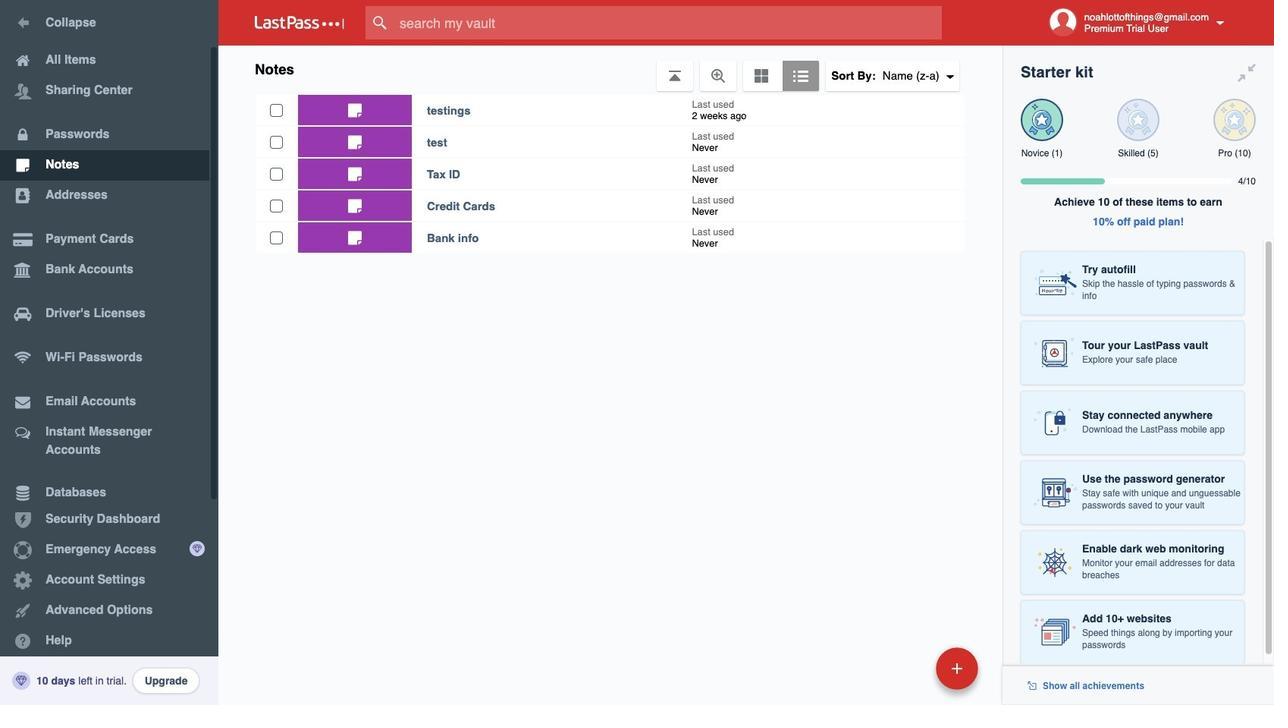 Task type: describe. For each thing, give the bounding box(es) containing it.
new item element
[[832, 647, 984, 690]]

Search search field
[[366, 6, 972, 39]]

main navigation navigation
[[0, 0, 219, 705]]

search my vault text field
[[366, 6, 972, 39]]

new item navigation
[[832, 643, 988, 705]]



Task type: vqa. For each thing, say whether or not it's contained in the screenshot.
Search Search Field
yes



Task type: locate. For each thing, give the bounding box(es) containing it.
vault options navigation
[[219, 46, 1003, 91]]

lastpass image
[[255, 16, 345, 30]]



